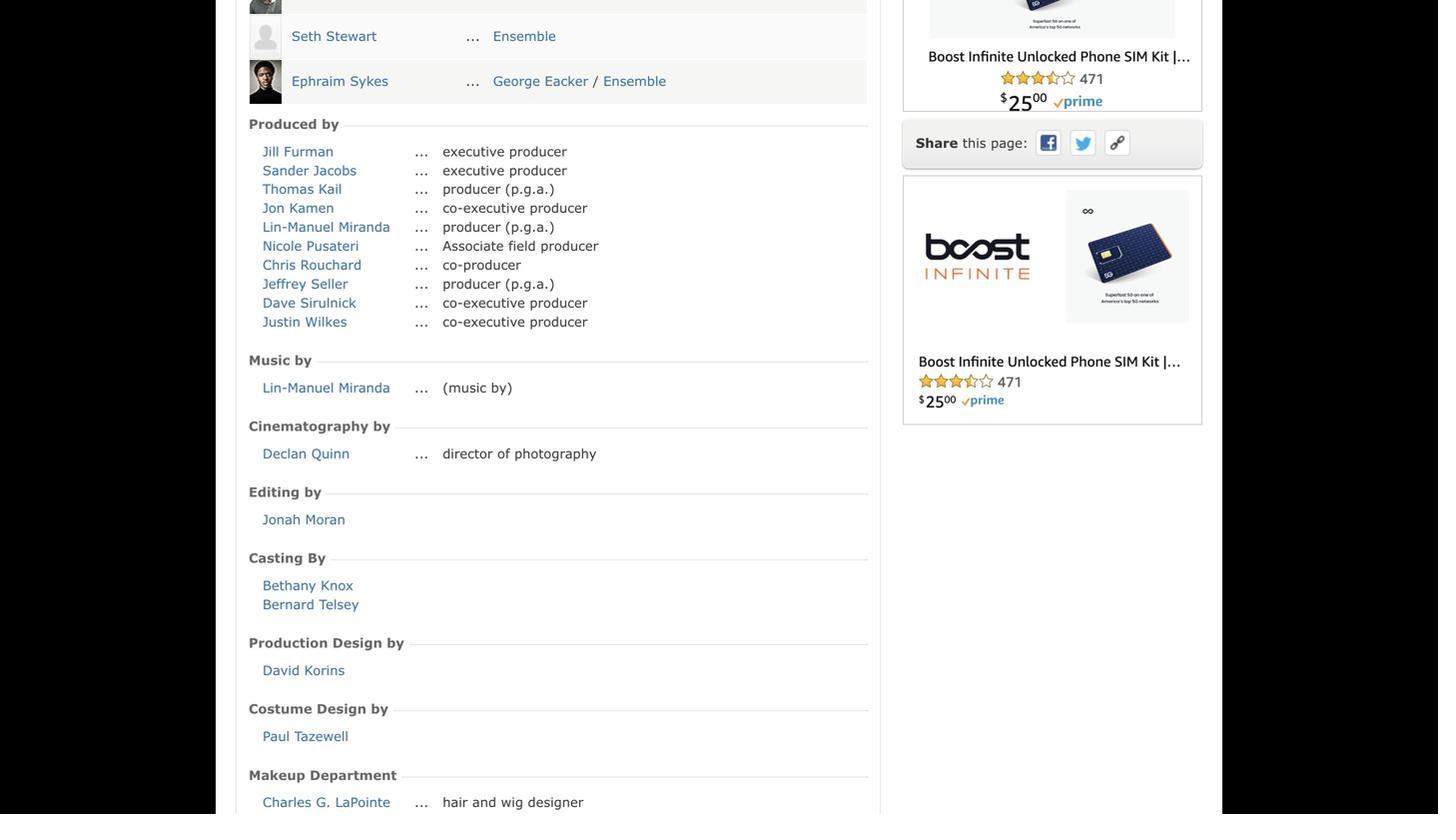 Task type: locate. For each thing, give the bounding box(es) containing it.
paul tazewell link
[[263, 728, 349, 744]]

seth stewart image
[[250, 15, 282, 59]]

manuel up cinematography
[[288, 380, 334, 395]]

0 vertical spatial lin-manuel miranda
[[263, 219, 390, 234]]

1 horizontal spatial ensemble
[[604, 73, 667, 88]]

by for music
[[295, 352, 312, 368]]

1 manuel from the top
[[288, 219, 334, 234]]

miranda for (music
[[339, 380, 390, 395]]

(p.g.a.)
[[505, 181, 555, 197], [505, 219, 555, 234], [505, 276, 555, 291]]

manuel
[[288, 219, 334, 234], [288, 380, 334, 395]]

executive for dave sirulnick
[[463, 295, 525, 310]]

1 vertical spatial design
[[317, 701, 367, 717]]

lin-manuel miranda link up pusateri
[[263, 219, 390, 234]]

1 co-executive producer from the top
[[443, 200, 588, 216]]

costume design by
[[249, 701, 393, 717]]

1 horizontal spatial ensemble link
[[604, 73, 667, 88]]

austin smith image
[[250, 0, 282, 14]]

3 co-executive producer from the top
[[443, 314, 588, 329]]

co-
[[443, 200, 463, 216], [443, 257, 463, 272], [443, 295, 463, 310], [443, 314, 463, 329]]

jill
[[263, 143, 279, 159]]

1 vertical spatial manuel
[[288, 380, 334, 395]]

department
[[310, 767, 397, 783]]

design up the tazewell at bottom
[[317, 701, 367, 717]]

executive producer up associate field producer
[[443, 162, 567, 178]]

0 vertical spatial co-executive producer
[[443, 200, 588, 216]]

... for jon kamen link
[[415, 200, 429, 216]]

thomas kail link
[[263, 181, 342, 197]]

seller
[[311, 276, 348, 291]]

co-executive producer
[[443, 200, 588, 216], [443, 295, 588, 310], [443, 314, 588, 329]]

design up korins
[[333, 635, 383, 651]]

executive
[[443, 143, 505, 159], [443, 162, 505, 178], [463, 200, 525, 216], [463, 295, 525, 310], [463, 314, 525, 329]]

wilkes
[[305, 314, 347, 329]]

1 vertical spatial miranda
[[339, 380, 390, 395]]

(music
[[443, 380, 487, 395]]

2 lin-manuel miranda link from the top
[[263, 380, 390, 395]]

producer (p.g.a.) for lin-manuel miranda
[[443, 219, 555, 234]]

0 vertical spatial executive producer
[[443, 143, 567, 159]]

lapointe
[[335, 794, 390, 810]]

ensemble right /
[[604, 73, 667, 88]]

designer
[[528, 794, 584, 810]]

lin-manuel miranda
[[263, 219, 390, 234], [263, 380, 390, 395]]

executive producer down george
[[443, 143, 567, 159]]

design
[[333, 635, 383, 651], [317, 701, 367, 717]]

ensemble link
[[493, 28, 556, 43], [604, 73, 667, 88]]

1 vertical spatial lin-manuel miranda
[[263, 380, 390, 395]]

lin- down jon
[[263, 219, 288, 234]]

produced
[[249, 116, 317, 131]]

1 executive producer from the top
[[443, 143, 567, 159]]

nicole pusateri link
[[263, 238, 359, 253]]

bethany knox link
[[263, 578, 354, 593]]

chris rouchard
[[263, 257, 362, 272]]

1 lin-manuel miranda from the top
[[263, 219, 390, 234]]

2 co-executive producer from the top
[[443, 295, 588, 310]]

by
[[308, 550, 326, 566]]

producer (p.g.a.) for thomas kail
[[443, 181, 555, 197]]

manuel up nicole pusateri
[[288, 219, 334, 234]]

production
[[249, 635, 328, 651]]

miranda up cinematography by
[[339, 380, 390, 395]]

by
[[322, 116, 339, 131], [295, 352, 312, 368], [373, 418, 391, 434], [304, 484, 322, 500], [387, 635, 404, 651], [371, 701, 389, 717]]

1 producer (p.g.a.) from the top
[[443, 181, 555, 197]]

miranda up pusateri
[[339, 219, 390, 234]]

2 co- from the top
[[443, 257, 463, 272]]

charles g. lapointe
[[263, 794, 390, 810]]

ephraim
[[292, 73, 346, 88]]

1 vertical spatial lin-
[[263, 380, 288, 395]]

charles
[[263, 794, 311, 810]]

associate
[[443, 238, 504, 253]]

0 vertical spatial miranda
[[339, 219, 390, 234]]

0 vertical spatial design
[[333, 635, 383, 651]]

david korins link
[[263, 662, 345, 678]]

1 lin-manuel miranda link from the top
[[263, 219, 390, 234]]

...
[[466, 28, 480, 43], [466, 73, 480, 88], [415, 143, 429, 159], [415, 162, 429, 178], [415, 181, 429, 197], [415, 200, 429, 216], [415, 219, 429, 234], [415, 238, 429, 253], [415, 257, 429, 272], [415, 276, 429, 291], [415, 295, 429, 310], [415, 314, 429, 329], [415, 380, 429, 395], [415, 446, 429, 461], [415, 794, 429, 810]]

producer (p.g.a.)
[[443, 181, 555, 197], [443, 219, 555, 234], [443, 276, 555, 291]]

sykes
[[350, 73, 389, 88]]

2 executive producer from the top
[[443, 162, 567, 178]]

wig
[[501, 794, 523, 810]]

0 vertical spatial producer (p.g.a.)
[[443, 181, 555, 197]]

ensemble link up george
[[493, 28, 556, 43]]

lin- down music
[[263, 380, 288, 395]]

charles g. lapointe link
[[263, 794, 390, 810]]

1 miranda from the top
[[339, 219, 390, 234]]

paul
[[263, 728, 290, 744]]

lin-manuel miranda up cinematography by
[[263, 380, 390, 395]]

editing
[[249, 484, 300, 500]]

jon kamen link
[[263, 200, 334, 216]]

editing by
[[249, 484, 326, 500]]

2 vertical spatial producer (p.g.a.)
[[443, 276, 555, 291]]

paul tazewell
[[263, 728, 349, 744]]

0 vertical spatial lin-
[[263, 219, 288, 234]]

lin-manuel miranda link up cinematography by
[[263, 380, 390, 395]]

costume
[[249, 701, 312, 717]]

1 (p.g.a.) from the top
[[505, 181, 555, 197]]

1 vertical spatial ensemble
[[604, 73, 667, 88]]

1 vertical spatial producer (p.g.a.)
[[443, 219, 555, 234]]

1 vertical spatial ensemble link
[[604, 73, 667, 88]]

jonah
[[263, 512, 301, 527]]

0 vertical spatial manuel
[[288, 219, 334, 234]]

0 vertical spatial ensemble
[[493, 28, 556, 43]]

... for sander jacobs link
[[415, 162, 429, 178]]

1 vertical spatial executive producer
[[443, 162, 567, 178]]

by)
[[491, 380, 513, 395]]

... for lin-manuel miranda link associated with producer
[[415, 219, 429, 234]]

2 manuel from the top
[[288, 380, 334, 395]]

declan
[[263, 446, 307, 461]]

1 vertical spatial lin-manuel miranda link
[[263, 380, 390, 395]]

3 producer (p.g.a.) from the top
[[443, 276, 555, 291]]

this
[[963, 135, 987, 150]]

2 producer (p.g.a.) from the top
[[443, 219, 555, 234]]

miranda
[[339, 219, 390, 234], [339, 380, 390, 395]]

1 vertical spatial (p.g.a.)
[[505, 219, 555, 234]]

declan quinn
[[263, 446, 350, 461]]

jon kamen
[[263, 200, 334, 216]]

music by
[[249, 352, 317, 368]]

2 (p.g.a.) from the top
[[505, 219, 555, 234]]

photography
[[515, 446, 597, 461]]

2 vertical spatial co-executive producer
[[443, 314, 588, 329]]

of
[[498, 446, 510, 461]]

lin-
[[263, 219, 288, 234], [263, 380, 288, 395]]

ephraim sykes
[[292, 73, 389, 88]]

manuel for (music by)
[[288, 380, 334, 395]]

nicole pusateri
[[263, 238, 359, 253]]

3 (p.g.a.) from the top
[[505, 276, 555, 291]]

... for "jeffrey seller" link
[[415, 276, 429, 291]]

2 lin- from the top
[[263, 380, 288, 395]]

lin-manuel miranda up pusateri
[[263, 219, 390, 234]]

cinematography by
[[249, 418, 395, 434]]

1 vertical spatial co-executive producer
[[443, 295, 588, 310]]

2 lin-manuel miranda from the top
[[263, 380, 390, 395]]

3 co- from the top
[[443, 295, 463, 310]]

co-executive producer for jon kamen
[[443, 200, 588, 216]]

ensemble up george
[[493, 28, 556, 43]]

ensemble
[[493, 28, 556, 43], [604, 73, 667, 88]]

jill furman link
[[263, 143, 334, 159]]

0 vertical spatial lin-manuel miranda link
[[263, 219, 390, 234]]

ephraim sykes image
[[250, 60, 282, 104]]

0 vertical spatial (p.g.a.)
[[505, 181, 555, 197]]

co-executive producer for dave sirulnick
[[443, 295, 588, 310]]

ensemble link right /
[[604, 73, 667, 88]]

co- for wilkes
[[443, 314, 463, 329]]

0 horizontal spatial ensemble link
[[493, 28, 556, 43]]

0 vertical spatial ensemble link
[[493, 28, 556, 43]]

1 lin- from the top
[[263, 219, 288, 234]]

executive producer
[[443, 143, 567, 159], [443, 162, 567, 178]]

1 co- from the top
[[443, 200, 463, 216]]

g.
[[316, 794, 331, 810]]

2 miranda from the top
[[339, 380, 390, 395]]

2 vertical spatial (p.g.a.)
[[505, 276, 555, 291]]

lin-manuel miranda link
[[263, 219, 390, 234], [263, 380, 390, 395]]

david korins
[[263, 662, 345, 678]]

4 co- from the top
[[443, 314, 463, 329]]

executive producer for jill furman
[[443, 143, 567, 159]]



Task type: vqa. For each thing, say whether or not it's contained in the screenshot.
Jon Kamen Link
yes



Task type: describe. For each thing, give the bounding box(es) containing it.
lin-manuel miranda link for (music
[[263, 380, 390, 395]]

... for (music lin-manuel miranda link
[[415, 380, 429, 395]]

and
[[473, 794, 497, 810]]

tazewell
[[294, 728, 349, 744]]

declan quinn link
[[263, 446, 350, 461]]

lin-manuel miranda link for producer
[[263, 219, 390, 234]]

co- for rouchard
[[443, 257, 463, 272]]

production design by
[[249, 635, 409, 651]]

lin- for producer (p.g.a.)
[[263, 219, 288, 234]]

lin- for (music by)
[[263, 380, 288, 395]]

rouchard
[[301, 257, 362, 272]]

share this page:
[[916, 135, 1029, 150]]

sander
[[263, 162, 309, 178]]

eacker
[[545, 73, 589, 88]]

co-executive producer for justin wilkes
[[443, 314, 588, 329]]

... for chris rouchard link
[[415, 257, 429, 272]]

kail
[[319, 181, 342, 197]]

(p.g.a.) for thomas kail
[[505, 181, 555, 197]]

george eacker / ensemble
[[493, 73, 667, 88]]

... for justin wilkes link
[[415, 314, 429, 329]]

thomas
[[263, 181, 314, 197]]

bernard
[[263, 596, 315, 612]]

bernard telsey link
[[263, 596, 359, 612]]

kamen
[[289, 200, 334, 216]]

(p.g.a.) for jeffrey seller
[[505, 276, 555, 291]]

korins
[[304, 662, 345, 678]]

george eacker link
[[493, 73, 589, 88]]

(music by)
[[443, 380, 513, 395]]

by for cinematography
[[373, 418, 391, 434]]

david
[[263, 662, 300, 678]]

nicole
[[263, 238, 302, 253]]

... for 'charles g. lapointe' "link"
[[415, 794, 429, 810]]

quinn
[[311, 446, 350, 461]]

justin
[[263, 314, 301, 329]]

casting
[[249, 550, 303, 566]]

casting by
[[249, 550, 330, 566]]

miranda for producer
[[339, 219, 390, 234]]

bethany knox bernard telsey
[[263, 578, 359, 612]]

justin wilkes link
[[263, 314, 347, 329]]

sander jacobs
[[263, 162, 357, 178]]

executive for jon kamen
[[463, 200, 525, 216]]

jeffrey
[[263, 276, 307, 291]]

director of photography
[[443, 446, 597, 461]]

0 horizontal spatial ensemble
[[493, 28, 556, 43]]

jonah moran
[[263, 512, 346, 527]]

dave sirulnick
[[263, 295, 356, 310]]

design for production
[[333, 635, 383, 651]]

thomas kail
[[263, 181, 342, 197]]

co- for sirulnick
[[443, 295, 463, 310]]

seth stewart
[[292, 28, 377, 43]]

seth stewart link
[[292, 28, 377, 43]]

page:
[[991, 135, 1029, 150]]

seth
[[292, 28, 322, 43]]

jonah moran link
[[263, 512, 346, 527]]

hair
[[443, 794, 468, 810]]

sirulnick
[[300, 295, 356, 310]]

pusateri
[[307, 238, 359, 253]]

bethany
[[263, 578, 316, 593]]

... for dave sirulnick link
[[415, 295, 429, 310]]

telsey
[[319, 596, 359, 612]]

george
[[493, 73, 540, 88]]

jacobs
[[314, 162, 357, 178]]

ephraim sykes link
[[292, 73, 389, 88]]

music
[[249, 352, 290, 368]]

jill furman
[[263, 143, 334, 159]]

... for thomas kail link
[[415, 181, 429, 197]]

jeffrey seller link
[[263, 276, 348, 291]]

associate field producer
[[443, 238, 599, 253]]

makeup
[[249, 767, 305, 783]]

field
[[509, 238, 536, 253]]

produced by
[[249, 116, 344, 131]]

jon
[[263, 200, 285, 216]]

sander jacobs link
[[263, 162, 357, 178]]

(p.g.a.) for lin-manuel miranda
[[505, 219, 555, 234]]

jeffrey seller
[[263, 276, 348, 291]]

... for jill furman link
[[415, 143, 429, 159]]

stewart
[[326, 28, 377, 43]]

cinematography
[[249, 418, 369, 434]]

dave
[[263, 295, 296, 310]]

moran
[[305, 512, 346, 527]]

co- for kamen
[[443, 200, 463, 216]]

makeup department
[[249, 767, 401, 783]]

executive for justin wilkes
[[463, 314, 525, 329]]

/
[[593, 73, 599, 88]]

producer (p.g.a.) for jeffrey seller
[[443, 276, 555, 291]]

director
[[443, 446, 493, 461]]

by for editing
[[304, 484, 322, 500]]

lin-manuel miranda for (music by)
[[263, 380, 390, 395]]

knox
[[321, 578, 354, 593]]

by for produced
[[322, 116, 339, 131]]

manuel for producer (p.g.a.)
[[288, 219, 334, 234]]

share
[[916, 135, 958, 150]]

executive producer for sander jacobs
[[443, 162, 567, 178]]

chris
[[263, 257, 296, 272]]

co-producer
[[443, 257, 521, 272]]

... for nicole pusateri link
[[415, 238, 429, 253]]

justin wilkes
[[263, 314, 347, 329]]

design for costume
[[317, 701, 367, 717]]

... for declan quinn link
[[415, 446, 429, 461]]

lin-manuel miranda for producer (p.g.a.)
[[263, 219, 390, 234]]



